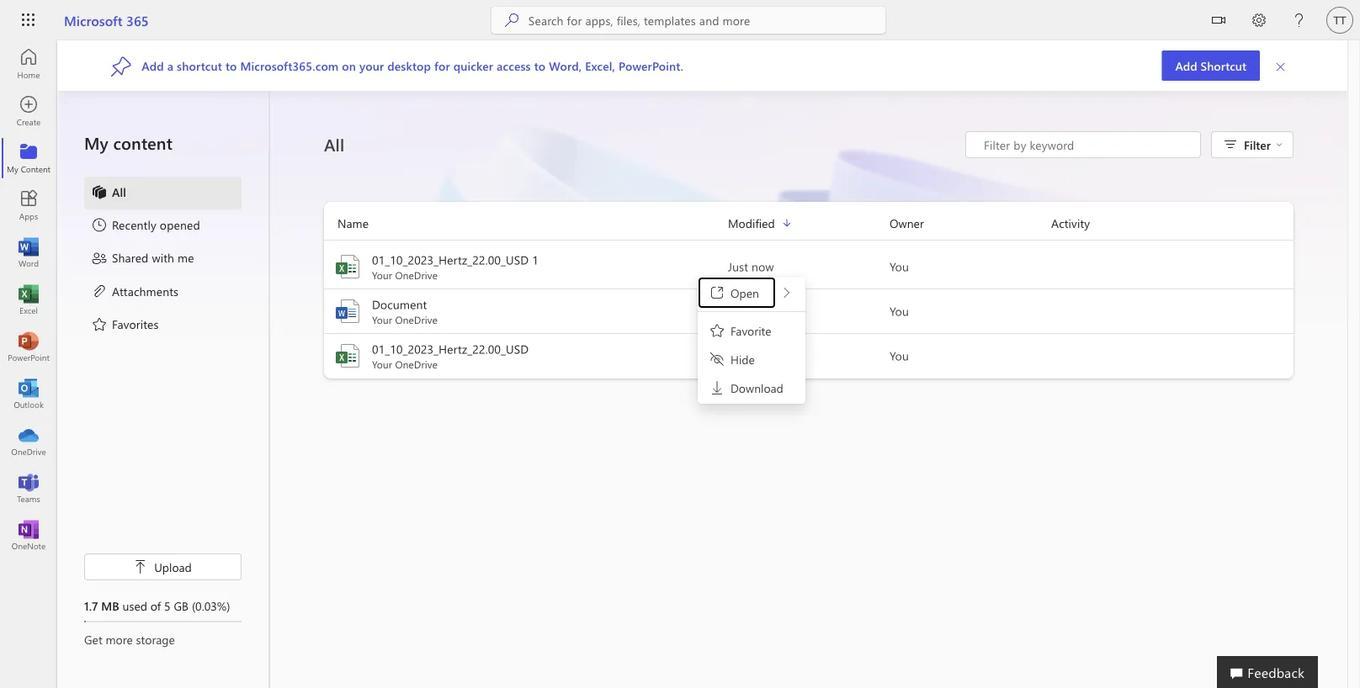 Task type: describe. For each thing, give the bounding box(es) containing it.
a2hs image
[[111, 55, 131, 76]]

apps image
[[20, 197, 37, 214]]

download
[[731, 380, 784, 396]]

quicker
[[454, 58, 493, 73]]

now
[[752, 259, 774, 274]]

shared with me
[[112, 250, 194, 266]]

mb
[[101, 598, 119, 614]]

microsoft365.com
[[240, 58, 339, 73]]

favorite
[[731, 323, 772, 338]]

(0.03%)
[[192, 598, 230, 614]]

your for document
[[372, 313, 392, 327]]

1.7 mb used of 5 gb (0.03%)
[[84, 598, 230, 614]]


[[1276, 141, 1283, 148]]

microsoft 365 banner
[[0, 0, 1361, 43]]

onedrive for document
[[395, 313, 438, 327]]

powerpoint image
[[20, 338, 37, 355]]

download menu item
[[701, 375, 803, 402]]

Filter by keyword text field
[[983, 136, 1192, 153]]

Search box. Suggestions appear as you type. search field
[[529, 7, 886, 34]]

attachments element
[[91, 283, 179, 303]]

me
[[178, 250, 194, 266]]

shortcut
[[177, 58, 222, 73]]

all inside my content left pane navigation navigation
[[112, 184, 126, 200]]

recently opened element
[[91, 217, 200, 237]]

excel image for 01_10_2023_hertz_22.00_usd 1
[[334, 253, 361, 280]]

1 to from the left
[[226, 58, 237, 73]]

teams image
[[20, 480, 37, 497]]

favorite menu item
[[701, 317, 803, 344]]

outlook image
[[20, 386, 37, 402]]

just
[[728, 259, 749, 274]]

shared
[[112, 250, 149, 266]]

get more storage
[[84, 632, 175, 647]]

microsoft
[[64, 11, 123, 29]]

storage
[[136, 632, 175, 647]]

on
[[342, 58, 356, 73]]

 upload
[[134, 559, 192, 575]]

favorites
[[112, 316, 159, 332]]

1 horizontal spatial all
[[324, 133, 345, 156]]

tt button
[[1320, 0, 1361, 40]]

shared with me element
[[91, 250, 194, 270]]

desktop
[[388, 58, 431, 73]]

01_10_2023_hertz_22.00_usd for your
[[372, 341, 529, 357]]

activity, column 4 of 4 column header
[[1052, 214, 1294, 233]]

dismiss this dialog image
[[1276, 58, 1287, 73]]

my content
[[84, 132, 173, 154]]

modified
[[728, 216, 775, 231]]

opened
[[160, 217, 200, 233]]

01_10_2023_hertz_22.00_usd your onedrive
[[372, 341, 529, 371]]

nov for 01_10_2023_hertz_22.00_usd
[[728, 348, 750, 364]]

2 for document
[[753, 304, 760, 319]]

01_10_2023_hertz_22.00_usd 1 your onedrive
[[372, 252, 539, 282]]

your for 01_10_2023_hertz_22.00_usd
[[372, 358, 392, 371]]

name document cell
[[324, 296, 728, 327]]

excel,
[[585, 58, 616, 73]]

name button
[[324, 214, 728, 233]]

feedback button
[[1218, 657, 1319, 689]]

excel image for 01_10_2023_hertz_22.00_usd
[[334, 343, 361, 370]]

name 01_10_2023_hertz_22.00_usd 1 cell
[[324, 252, 728, 282]]

attachments
[[112, 283, 179, 299]]

get
[[84, 632, 102, 647]]

you for document
[[890, 304, 909, 319]]

filter 
[[1244, 137, 1283, 152]]

onedrive for 01_10_2023_hertz_22.00_usd
[[395, 358, 438, 371]]

nov for document
[[728, 304, 750, 319]]

5
[[164, 598, 171, 614]]

menu inside my content left pane navigation navigation
[[84, 177, 242, 342]]

filter
[[1244, 137, 1271, 152]]

my content left pane navigation navigation
[[57, 91, 269, 689]]

powerpoint.
[[619, 58, 684, 73]]

gb
[[174, 598, 189, 614]]

tt
[[1334, 13, 1347, 27]]

activity
[[1052, 216, 1091, 231]]

owner
[[890, 216, 924, 231]]

onenote image
[[20, 527, 37, 544]]

my content image
[[20, 150, 37, 167]]

2 for 01_10_2023_hertz_22.00_usd
[[753, 348, 760, 364]]

favorites element
[[91, 316, 159, 336]]

 button
[[1199, 0, 1239, 43]]

used
[[123, 598, 147, 614]]

nov 2 for 01_10_2023_hertz_22.00_usd
[[728, 348, 760, 364]]

open group
[[701, 280, 803, 306]]

recently opened
[[112, 217, 200, 233]]

name 01_10_2023_hertz_22.00_usd cell
[[324, 341, 728, 371]]

create image
[[20, 103, 37, 120]]

row containing name
[[324, 214, 1294, 241]]

you for 01_10_2023_hertz_22.00_usd
[[890, 348, 909, 364]]



Task type: locate. For each thing, give the bounding box(es) containing it.
1 your from the top
[[372, 269, 392, 282]]

my
[[84, 132, 109, 154]]


[[134, 561, 148, 574]]

0 vertical spatial nov 2
[[728, 304, 760, 319]]

2 vertical spatial you
[[890, 348, 909, 364]]

onedrive up document
[[395, 269, 438, 282]]

add inside add shortcut button
[[1176, 58, 1198, 73]]

add
[[1176, 58, 1198, 73], [142, 58, 164, 73]]

access
[[497, 58, 531, 73]]

2 vertical spatial onedrive
[[395, 358, 438, 371]]

2 add from the left
[[142, 58, 164, 73]]

excel image
[[334, 253, 361, 280], [20, 291, 37, 308], [334, 343, 361, 370]]

add shortcut button
[[1162, 51, 1260, 81]]

2 2 from the top
[[753, 348, 760, 364]]

menu containing all
[[84, 177, 242, 342]]

2 vertical spatial excel image
[[334, 343, 361, 370]]

recently
[[112, 217, 157, 233]]

shortcut
[[1201, 58, 1247, 73]]

01_10_2023_hertz_22.00_usd down document your onedrive
[[372, 341, 529, 357]]

1 horizontal spatial to
[[534, 58, 546, 73]]

0 vertical spatial nov
[[728, 304, 750, 319]]

nov down open
[[728, 304, 750, 319]]

0 vertical spatial onedrive
[[395, 269, 438, 282]]

nov 2 down open
[[728, 304, 760, 319]]

nov down favorite
[[728, 348, 750, 364]]

add for add shortcut
[[1176, 58, 1198, 73]]

your inside document your onedrive
[[372, 313, 392, 327]]

just now
[[728, 259, 774, 274]]

nov 2 for document
[[728, 304, 760, 319]]

navigation
[[0, 40, 57, 559]]

0 vertical spatial 2
[[753, 304, 760, 319]]

1 vertical spatial 2
[[753, 348, 760, 364]]

microsoft 365
[[64, 11, 149, 29]]

1 vertical spatial your
[[372, 313, 392, 327]]

2 onedrive from the top
[[395, 313, 438, 327]]

1 horizontal spatial add
[[1176, 58, 1198, 73]]

0 horizontal spatial add
[[142, 58, 164, 73]]

0 vertical spatial your
[[372, 269, 392, 282]]

1 nov 2 from the top
[[728, 304, 760, 319]]

to left word,
[[534, 58, 546, 73]]

2 vertical spatial your
[[372, 358, 392, 371]]

0 horizontal spatial menu
[[84, 177, 242, 342]]

excel image down name
[[334, 253, 361, 280]]

1 vertical spatial 01_10_2023_hertz_22.00_usd
[[372, 341, 529, 357]]

0 vertical spatial 01_10_2023_hertz_22.00_usd
[[372, 252, 529, 268]]

1 nov from the top
[[728, 304, 750, 319]]

01_10_2023_hertz_22.00_usd for 1
[[372, 252, 529, 268]]

document your onedrive
[[372, 297, 438, 327]]

2 01_10_2023_hertz_22.00_usd from the top
[[372, 341, 529, 357]]

3 onedrive from the top
[[395, 358, 438, 371]]

your inside 01_10_2023_hertz_22.00_usd your onedrive
[[372, 358, 392, 371]]

01_10_2023_hertz_22.00_usd inside 01_10_2023_hertz_22.00_usd 1 your onedrive
[[372, 252, 529, 268]]

3 you from the top
[[890, 348, 909, 364]]

displaying 3 out of 3 files. status
[[966, 131, 1201, 158]]

menu
[[84, 177, 242, 342], [701, 280, 803, 402]]

hide
[[731, 352, 755, 367]]

01_10_2023_hertz_22.00_usd up document
[[372, 252, 529, 268]]

0 vertical spatial all
[[324, 133, 345, 156]]

1 horizontal spatial menu
[[701, 280, 803, 402]]

your
[[372, 269, 392, 282], [372, 313, 392, 327], [372, 358, 392, 371]]

home image
[[20, 56, 37, 72]]

word image
[[334, 298, 361, 325]]

you for 01_10_2023_hertz_22.00_usd 1
[[890, 259, 909, 274]]

1 01_10_2023_hertz_22.00_usd from the top
[[372, 252, 529, 268]]

nov
[[728, 304, 750, 319], [728, 348, 750, 364]]

2 your from the top
[[372, 313, 392, 327]]

excel image down word image
[[334, 343, 361, 370]]

onedrive inside document your onedrive
[[395, 313, 438, 327]]

3 your from the top
[[372, 358, 392, 371]]

1.7
[[84, 598, 98, 614]]

add left a
[[142, 58, 164, 73]]

0 vertical spatial excel image
[[334, 253, 361, 280]]

2 up favorite
[[753, 304, 760, 319]]

1 2 from the top
[[753, 304, 760, 319]]

modified button
[[728, 214, 890, 233]]

1
[[532, 252, 539, 268]]

1 onedrive from the top
[[395, 269, 438, 282]]

get more storage button
[[84, 631, 242, 648]]

to right shortcut
[[226, 58, 237, 73]]

1 vertical spatial onedrive
[[395, 313, 438, 327]]

1 vertical spatial excel image
[[20, 291, 37, 308]]

01_10_2023_hertz_22.00_usd
[[372, 252, 529, 268], [372, 341, 529, 357]]

menu containing open
[[701, 280, 803, 402]]

365
[[126, 11, 149, 29]]

2 nov from the top
[[728, 348, 750, 364]]

2 down favorite menu item
[[753, 348, 760, 364]]


[[1212, 13, 1226, 27]]

add shortcut
[[1176, 58, 1247, 73]]

your
[[360, 58, 384, 73]]

more
[[106, 632, 133, 647]]

all up recently at the top left of page
[[112, 184, 126, 200]]

onedrive
[[395, 269, 438, 282], [395, 313, 438, 327], [395, 358, 438, 371]]

excel image inside name 01_10_2023_hertz_22.00_usd 1 cell
[[334, 253, 361, 280]]

add for add a shortcut to microsoft365.com on your desktop for quicker access to word, excel, powerpoint.
[[142, 58, 164, 73]]

content
[[113, 132, 173, 154]]

word,
[[549, 58, 582, 73]]

to
[[226, 58, 237, 73], [534, 58, 546, 73]]

all element
[[91, 184, 126, 204]]

open menu item
[[701, 280, 774, 306]]

onedrive inside 01_10_2023_hertz_22.00_usd your onedrive
[[395, 358, 438, 371]]

with
[[152, 250, 174, 266]]

1 vertical spatial you
[[890, 304, 909, 319]]

0 horizontal spatial all
[[112, 184, 126, 200]]

onedrive down document your onedrive
[[395, 358, 438, 371]]

2 you from the top
[[890, 304, 909, 319]]

you
[[890, 259, 909, 274], [890, 304, 909, 319], [890, 348, 909, 364]]

1 add from the left
[[1176, 58, 1198, 73]]

onedrive image
[[20, 433, 37, 450]]

open
[[731, 285, 759, 301]]

for
[[434, 58, 450, 73]]

hide menu item
[[701, 346, 803, 373]]

row
[[324, 214, 1294, 241]]

add left 'shortcut'
[[1176, 58, 1198, 73]]

all down on
[[324, 133, 345, 156]]

0 horizontal spatial to
[[226, 58, 237, 73]]

2 nov 2 from the top
[[728, 348, 760, 364]]

nov 2 down favorite menu item
[[728, 348, 760, 364]]

onedrive down document
[[395, 313, 438, 327]]

nov 2
[[728, 304, 760, 319], [728, 348, 760, 364]]

add a shortcut to microsoft365.com on your desktop for quicker access to word, excel, powerpoint.
[[142, 58, 684, 73]]

name
[[338, 216, 369, 231]]

onedrive inside 01_10_2023_hertz_22.00_usd 1 your onedrive
[[395, 269, 438, 282]]

1 vertical spatial nov 2
[[728, 348, 760, 364]]

feedback
[[1248, 663, 1305, 682]]

your down document
[[372, 313, 392, 327]]

2
[[753, 304, 760, 319], [753, 348, 760, 364]]

owner button
[[890, 214, 1052, 233]]

all
[[324, 133, 345, 156], [112, 184, 126, 200]]

document
[[372, 297, 427, 312]]

1 vertical spatial all
[[112, 184, 126, 200]]

1 you from the top
[[890, 259, 909, 274]]

a
[[167, 58, 174, 73]]

your up document
[[372, 269, 392, 282]]

upload
[[154, 559, 192, 575]]

0 vertical spatial you
[[890, 259, 909, 274]]

your down document your onedrive
[[372, 358, 392, 371]]

word image
[[20, 244, 37, 261]]

1 vertical spatial nov
[[728, 348, 750, 364]]

excel image up powerpoint icon
[[20, 291, 37, 308]]

excel image inside name 01_10_2023_hertz_22.00_usd cell
[[334, 343, 361, 370]]

your inside 01_10_2023_hertz_22.00_usd 1 your onedrive
[[372, 269, 392, 282]]

None search field
[[492, 7, 886, 34]]

of
[[151, 598, 161, 614]]

2 to from the left
[[534, 58, 546, 73]]



Task type: vqa. For each thing, say whether or not it's contained in the screenshot.
on
yes



